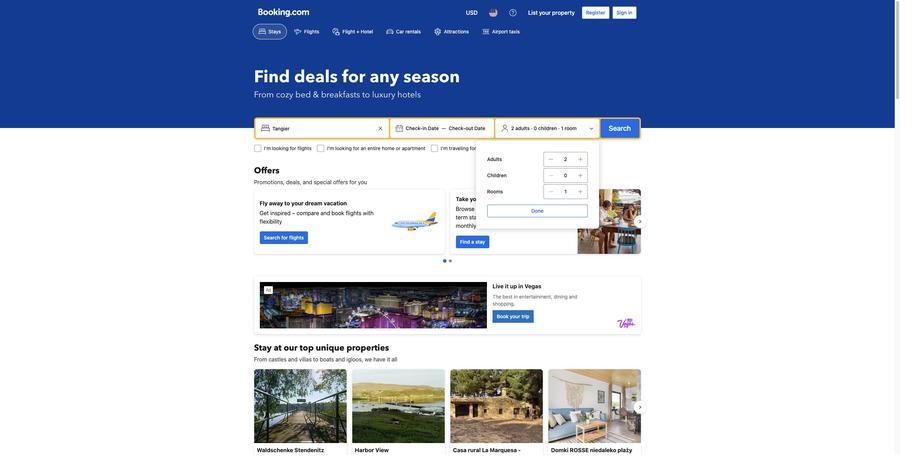 Task type: locate. For each thing, give the bounding box(es) containing it.
date left —
[[428, 125, 439, 131]]

0 vertical spatial flights
[[298, 145, 312, 151]]

0 horizontal spatial search
[[264, 235, 280, 241]]

to inside stay at our top unique properties from castles and villas to boats and igloos, we have it all
[[313, 356, 318, 363]]

1 vertical spatial to
[[284, 200, 290, 206]]

search for search
[[609, 124, 631, 132]]

date
[[428, 125, 439, 131], [475, 125, 485, 131]]

0 horizontal spatial your
[[291, 200, 304, 206]]

1 i'm from the left
[[327, 145, 334, 151]]

and left book on the top of page
[[321, 210, 330, 216]]

find left a
[[460, 239, 470, 245]]

for left an
[[353, 145, 359, 151]]

1 horizontal spatial find
[[460, 239, 470, 245]]

—
[[442, 125, 446, 131]]

progress bar
[[443, 259, 452, 263]]

0 horizontal spatial vacation
[[324, 200, 347, 206]]

1 vertical spatial search
[[264, 235, 280, 241]]

2 horizontal spatial your
[[539, 9, 551, 16]]

i'm looking for an entire home or apartment
[[327, 145, 425, 151]]

1 horizontal spatial properties
[[476, 206, 502, 212]]

to left 'luxury'
[[362, 89, 370, 101]]

0 vertical spatial from
[[254, 89, 274, 101]]

vacation inside the take your longest vacation yet browse properties offering long- term stays, many at reduced monthly rates.
[[505, 196, 528, 202]]

0 horizontal spatial 2
[[511, 125, 514, 131]]

your up –
[[291, 200, 304, 206]]

find for a
[[460, 239, 470, 245]]

region containing take your longest vacation yet
[[248, 186, 647, 257]]

for up breakfasts
[[342, 65, 366, 89]]

properties
[[476, 206, 502, 212], [347, 342, 389, 354]]

luxury
[[372, 89, 395, 101]]

1 left room
[[561, 125, 563, 131]]

1 horizontal spatial ·
[[558, 125, 560, 131]]

1 vertical spatial 2
[[564, 156, 567, 162]]

offers
[[254, 165, 279, 177]]

2 · from the left
[[558, 125, 560, 131]]

0 vertical spatial find
[[254, 65, 290, 89]]

i'm for i'm traveling for work
[[441, 145, 448, 151]]

1 horizontal spatial search
[[609, 124, 631, 132]]

for left work
[[470, 145, 476, 151]]

hotels
[[397, 89, 421, 101]]

0 vertical spatial to
[[362, 89, 370, 101]]

car rentals
[[396, 28, 421, 34]]

2 horizontal spatial to
[[362, 89, 370, 101]]

1 date from the left
[[428, 125, 439, 131]]

2 date from the left
[[475, 125, 485, 131]]

2 left adults
[[511, 125, 514, 131]]

0 horizontal spatial properties
[[347, 342, 389, 354]]

0 horizontal spatial to
[[284, 200, 290, 206]]

to right away
[[284, 200, 290, 206]]

0 vertical spatial 0
[[534, 125, 537, 131]]

waldschenke stendenitz
[[257, 447, 337, 455]]

we
[[365, 356, 372, 363]]

for
[[342, 65, 366, 89], [290, 145, 296, 151], [353, 145, 359, 151], [470, 145, 476, 151], [349, 179, 357, 185], [281, 235, 288, 241]]

niedaleko
[[590, 447, 616, 453]]

1 vertical spatial properties
[[347, 342, 389, 354]]

unique
[[316, 342, 344, 354]]

check- up apartment
[[406, 125, 423, 131]]

0 vertical spatial region
[[248, 186, 647, 257]]

1 horizontal spatial your
[[470, 196, 482, 202]]

i'm left traveling
[[441, 145, 448, 151]]

deals
[[294, 65, 338, 89]]

away
[[269, 200, 283, 206]]

advertisement region
[[254, 276, 641, 334]]

rosse
[[570, 447, 589, 453]]

flights inside 'link'
[[289, 235, 304, 241]]

and inside offers promotions, deals, and special offers for you
[[303, 179, 312, 185]]

waldschenke
[[257, 447, 293, 453]]

many
[[486, 214, 499, 220]]

stays link
[[253, 24, 287, 39]]

1 horizontal spatial 0
[[564, 172, 567, 178]]

2 vertical spatial flights
[[289, 235, 304, 241]]

0 horizontal spatial in
[[423, 125, 427, 131]]

book
[[332, 210, 344, 216]]

offers
[[333, 179, 348, 185]]

find for deals
[[254, 65, 290, 89]]

from inside stay at our top unique properties from castles and villas to boats and igloos, we have it all
[[254, 356, 267, 363]]

flights down where are you going? field
[[298, 145, 312, 151]]

and right boats
[[336, 356, 345, 363]]

find a stay
[[460, 239, 485, 245]]

attractions link
[[428, 24, 475, 39]]

flight + hotel
[[342, 28, 373, 34]]

· right children
[[558, 125, 560, 131]]

0 vertical spatial 1
[[561, 125, 563, 131]]

2 from from the top
[[254, 356, 267, 363]]

find deals for any season from cozy bed & breakfasts to luxury hotels
[[254, 65, 460, 101]]

in right sign
[[628, 9, 632, 15]]

for inside offers promotions, deals, and special offers for you
[[349, 179, 357, 185]]

search inside 'link'
[[264, 235, 280, 241]]

sign in
[[617, 9, 632, 15]]

plaży
[[618, 447, 632, 453]]

2 inside button
[[511, 125, 514, 131]]

done
[[531, 208, 544, 214]]

Where are you going? field
[[270, 122, 376, 135]]

1 vertical spatial flights
[[346, 210, 362, 216]]

entire
[[368, 145, 381, 151]]

1 region from the top
[[248, 186, 647, 257]]

0 horizontal spatial i'm
[[327, 145, 334, 151]]

to inside fly away to your dream vacation get inspired – compare and book flights with flexibility
[[284, 200, 290, 206]]

check-in date button
[[403, 122, 442, 135]]

flights down –
[[289, 235, 304, 241]]

and inside fly away to your dream vacation get inspired – compare and book flights with flexibility
[[321, 210, 330, 216]]

0 horizontal spatial 1
[[561, 125, 563, 131]]

1 vertical spatial region
[[248, 366, 647, 455]]

1 vertical spatial from
[[254, 356, 267, 363]]

i'm
[[264, 145, 271, 151]]

your right take
[[470, 196, 482, 202]]

in for check-
[[423, 125, 427, 131]]

2 region from the top
[[248, 366, 647, 455]]

2 i'm from the left
[[441, 145, 448, 151]]

0 horizontal spatial check-
[[406, 125, 423, 131]]

to right villas
[[313, 356, 318, 363]]

&
[[313, 89, 319, 101]]

main content
[[248, 165, 647, 455]]

1 horizontal spatial at
[[501, 214, 506, 220]]

yet
[[530, 196, 538, 202]]

·
[[531, 125, 533, 131], [558, 125, 560, 131]]

have
[[373, 356, 385, 363]]

0 vertical spatial properties
[[476, 206, 502, 212]]

0 horizontal spatial at
[[274, 342, 282, 354]]

0 horizontal spatial date
[[428, 125, 439, 131]]

0 horizontal spatial ·
[[531, 125, 533, 131]]

1 vertical spatial at
[[274, 342, 282, 354]]

properties up we
[[347, 342, 389, 354]]

1 vertical spatial in
[[423, 125, 427, 131]]

all
[[392, 356, 397, 363]]

check- right —
[[449, 125, 466, 131]]

2 looking from the left
[[335, 145, 352, 151]]

2 check- from the left
[[449, 125, 466, 131]]

adults
[[487, 156, 502, 162]]

for left the you
[[349, 179, 357, 185]]

1 horizontal spatial 1
[[564, 188, 567, 194]]

for right i'm at the left of page
[[290, 145, 296, 151]]

0 vertical spatial at
[[501, 214, 506, 220]]

0 vertical spatial search
[[609, 124, 631, 132]]

compare
[[297, 210, 319, 216]]

vacation
[[505, 196, 528, 202], [324, 200, 347, 206]]

boats
[[320, 356, 334, 363]]

to
[[362, 89, 370, 101], [284, 200, 290, 206], [313, 356, 318, 363]]

2 down room
[[564, 156, 567, 162]]

to inside find deals for any season from cozy bed & breakfasts to luxury hotels
[[362, 89, 370, 101]]

1 horizontal spatial vacation
[[505, 196, 528, 202]]

for inside search for flights 'link'
[[281, 235, 288, 241]]

1 vertical spatial 0
[[564, 172, 567, 178]]

your right list
[[539, 9, 551, 16]]

adults
[[515, 125, 530, 131]]

date right out
[[475, 125, 485, 131]]

i'm down where are you going? field
[[327, 145, 334, 151]]

any
[[370, 65, 399, 89]]

1 horizontal spatial i'm
[[441, 145, 448, 151]]

2 vertical spatial to
[[313, 356, 318, 363]]

1 up done button
[[564, 188, 567, 194]]

browse
[[456, 206, 475, 212]]

2
[[511, 125, 514, 131], [564, 156, 567, 162]]

· right adults
[[531, 125, 533, 131]]

in left —
[[423, 125, 427, 131]]

progress bar inside main content
[[443, 259, 452, 263]]

find inside find deals for any season from cozy bed & breakfasts to luxury hotels
[[254, 65, 290, 89]]

1 horizontal spatial to
[[313, 356, 318, 363]]

take your longest vacation yet browse properties offering long- term stays, many at reduced monthly rates.
[[456, 196, 539, 229]]

0 vertical spatial in
[[628, 9, 632, 15]]

for down flexibility
[[281, 235, 288, 241]]

vacation up the offering
[[505, 196, 528, 202]]

at right 'many'
[[501, 214, 506, 220]]

find up cozy at the left of the page
[[254, 65, 290, 89]]

1 horizontal spatial 2
[[564, 156, 567, 162]]

0 horizontal spatial find
[[254, 65, 290, 89]]

looking right i'm at the left of page
[[272, 145, 289, 151]]

0 horizontal spatial looking
[[272, 145, 289, 151]]

0
[[534, 125, 537, 131], [564, 172, 567, 178]]

your inside the take your longest vacation yet browse properties offering long- term stays, many at reduced monthly rates.
[[470, 196, 482, 202]]

season
[[403, 65, 460, 89]]

0 horizontal spatial 0
[[534, 125, 537, 131]]

check-out date button
[[446, 122, 488, 135]]

2 for 2 adults · 0 children · 1 room
[[511, 125, 514, 131]]

1 horizontal spatial in
[[628, 9, 632, 15]]

from down stay
[[254, 356, 267, 363]]

car rentals link
[[380, 24, 427, 39]]

and right deals,
[[303, 179, 312, 185]]

la
[[482, 447, 489, 453]]

deals,
[[286, 179, 301, 185]]

usd
[[466, 9, 478, 16]]

i'm for i'm looking for an entire home or apartment
[[327, 145, 334, 151]]

sign in link
[[612, 6, 637, 19]]

for for any
[[342, 65, 366, 89]]

0 vertical spatial 2
[[511, 125, 514, 131]]

in inside 'link'
[[628, 9, 632, 15]]

casa
[[453, 447, 467, 453]]

1 looking from the left
[[272, 145, 289, 151]]

1 vertical spatial find
[[460, 239, 470, 245]]

vacation up book on the top of page
[[324, 200, 347, 206]]

from left cozy at the left of the page
[[254, 89, 274, 101]]

at up castles
[[274, 342, 282, 354]]

region
[[248, 186, 647, 257], [248, 366, 647, 455]]

flights
[[298, 145, 312, 151], [346, 210, 362, 216], [289, 235, 304, 241]]

search
[[609, 124, 631, 132], [264, 235, 280, 241]]

casa rural la marquesa -
[[453, 447, 521, 455]]

1 horizontal spatial looking
[[335, 145, 352, 151]]

flights left the with
[[346, 210, 362, 216]]

from
[[254, 89, 274, 101], [254, 356, 267, 363]]

igloos,
[[347, 356, 363, 363]]

properties up 'many'
[[476, 206, 502, 212]]

search inside button
[[609, 124, 631, 132]]

fly
[[260, 200, 268, 206]]

looking left an
[[335, 145, 352, 151]]

1 from from the top
[[254, 89, 274, 101]]

airport taxis
[[492, 28, 520, 34]]

for inside find deals for any season from cozy bed & breakfasts to luxury hotels
[[342, 65, 366, 89]]

reduced
[[507, 214, 528, 220]]

a
[[471, 239, 474, 245]]

done button
[[487, 205, 588, 217]]

1 horizontal spatial check-
[[449, 125, 466, 131]]

1 horizontal spatial date
[[475, 125, 485, 131]]

long-
[[525, 206, 539, 212]]

take
[[456, 196, 469, 202]]

promotions,
[[254, 179, 285, 185]]



Task type: describe. For each thing, give the bounding box(es) containing it.
rural
[[468, 447, 481, 453]]

offers promotions, deals, and special offers for you
[[254, 165, 367, 185]]

to for our
[[313, 356, 318, 363]]

rentals
[[405, 28, 421, 34]]

traveling
[[449, 145, 469, 151]]

or
[[396, 145, 401, 151]]

breakfasts
[[321, 89, 360, 101]]

your for longest
[[470, 196, 482, 202]]

for for flights
[[290, 145, 296, 151]]

at inside the take your longest vacation yet browse properties offering long- term stays, many at reduced monthly rates.
[[501, 214, 506, 220]]

waldschenke stendenitz link
[[254, 369, 347, 455]]

your for property
[[539, 9, 551, 16]]

i'm looking for flights
[[264, 145, 312, 151]]

+
[[356, 28, 360, 34]]

marquesa
[[490, 447, 517, 453]]

offering
[[504, 206, 524, 212]]

flight
[[342, 28, 355, 34]]

airport taxis link
[[476, 24, 526, 39]]

sign
[[617, 9, 627, 15]]

for for work
[[470, 145, 476, 151]]

booking.com image
[[258, 8, 309, 17]]

flights link
[[288, 24, 325, 39]]

harbor view link
[[352, 369, 445, 455]]

list
[[528, 9, 538, 16]]

work
[[478, 145, 489, 151]]

an
[[361, 145, 366, 151]]

search button
[[600, 119, 639, 138]]

casa rural la marquesa - link
[[450, 369, 543, 455]]

attractions
[[444, 28, 469, 34]]

hotel
[[361, 28, 373, 34]]

you
[[358, 179, 367, 185]]

2 adults · 0 children · 1 room button
[[498, 122, 596, 135]]

take your longest vacation yet image
[[578, 189, 641, 254]]

car
[[396, 28, 404, 34]]

register link
[[582, 6, 610, 19]]

harbor
[[355, 447, 374, 453]]

1 check- from the left
[[406, 125, 423, 131]]

fly away to your dream vacation get inspired – compare and book flights with flexibility
[[260, 200, 374, 225]]

domki rosse niedaleko plaży link
[[548, 369, 641, 455]]

special
[[314, 179, 332, 185]]

–
[[292, 210, 295, 216]]

stays,
[[469, 214, 484, 220]]

flights inside fly away to your dream vacation get inspired – compare and book flights with flexibility
[[346, 210, 362, 216]]

taxis
[[509, 28, 520, 34]]

list your property link
[[524, 4, 579, 21]]

search for search for flights
[[264, 235, 280, 241]]

harbor view
[[355, 447, 389, 453]]

airport
[[492, 28, 508, 34]]

for for an
[[353, 145, 359, 151]]

to for for
[[362, 89, 370, 101]]

and down our
[[288, 356, 298, 363]]

longest
[[484, 196, 504, 202]]

looking for i'm
[[335, 145, 352, 151]]

cozy
[[276, 89, 293, 101]]

2 for 2
[[564, 156, 567, 162]]

2 adults · 0 children · 1 room
[[511, 125, 577, 131]]

bed
[[295, 89, 311, 101]]

0 inside button
[[534, 125, 537, 131]]

with
[[363, 210, 374, 216]]

stay
[[254, 342, 272, 354]]

properties inside the take your longest vacation yet browse properties offering long- term stays, many at reduced monthly rates.
[[476, 206, 502, 212]]

flexibility
[[260, 218, 282, 225]]

home
[[382, 145, 395, 151]]

search for flights link
[[260, 231, 308, 244]]

inspired
[[270, 210, 291, 216]]

rooms
[[487, 188, 503, 194]]

it
[[387, 356, 390, 363]]

in for sign
[[628, 9, 632, 15]]

register
[[586, 9, 605, 15]]

rates.
[[478, 223, 492, 229]]

vacation inside fly away to your dream vacation get inspired – compare and book flights with flexibility
[[324, 200, 347, 206]]

usd button
[[462, 4, 482, 21]]

children
[[487, 172, 507, 178]]

your inside fly away to your dream vacation get inspired – compare and book flights with flexibility
[[291, 200, 304, 206]]

1 inside button
[[561, 125, 563, 131]]

at inside stay at our top unique properties from castles and villas to boats and igloos, we have it all
[[274, 342, 282, 354]]

1 · from the left
[[531, 125, 533, 131]]

1 vertical spatial 1
[[564, 188, 567, 194]]

from inside find deals for any season from cozy bed & breakfasts to luxury hotels
[[254, 89, 274, 101]]

search for flights
[[264, 235, 304, 241]]

find a stay link
[[456, 236, 489, 248]]

out
[[466, 125, 473, 131]]

check-in date — check-out date
[[406, 125, 485, 131]]

apartment
[[402, 145, 425, 151]]

properties inside stay at our top unique properties from castles and villas to boats and igloos, we have it all
[[347, 342, 389, 354]]

domki
[[551, 447, 569, 453]]

region containing waldschenke stendenitz
[[248, 366, 647, 455]]

term
[[456, 214, 468, 220]]

domki rosse niedaleko plaży
[[551, 447, 632, 453]]

property
[[552, 9, 575, 16]]

our
[[284, 342, 298, 354]]

children
[[538, 125, 557, 131]]

stay
[[475, 239, 485, 245]]

main content containing offers
[[248, 165, 647, 455]]

looking for i'm
[[272, 145, 289, 151]]

dream
[[305, 200, 322, 206]]

stendenitz
[[295, 447, 324, 453]]

villas
[[299, 356, 312, 363]]

fly away to your dream vacation image
[[390, 197, 439, 246]]



Task type: vqa. For each thing, say whether or not it's contained in the screenshot.
Day
no



